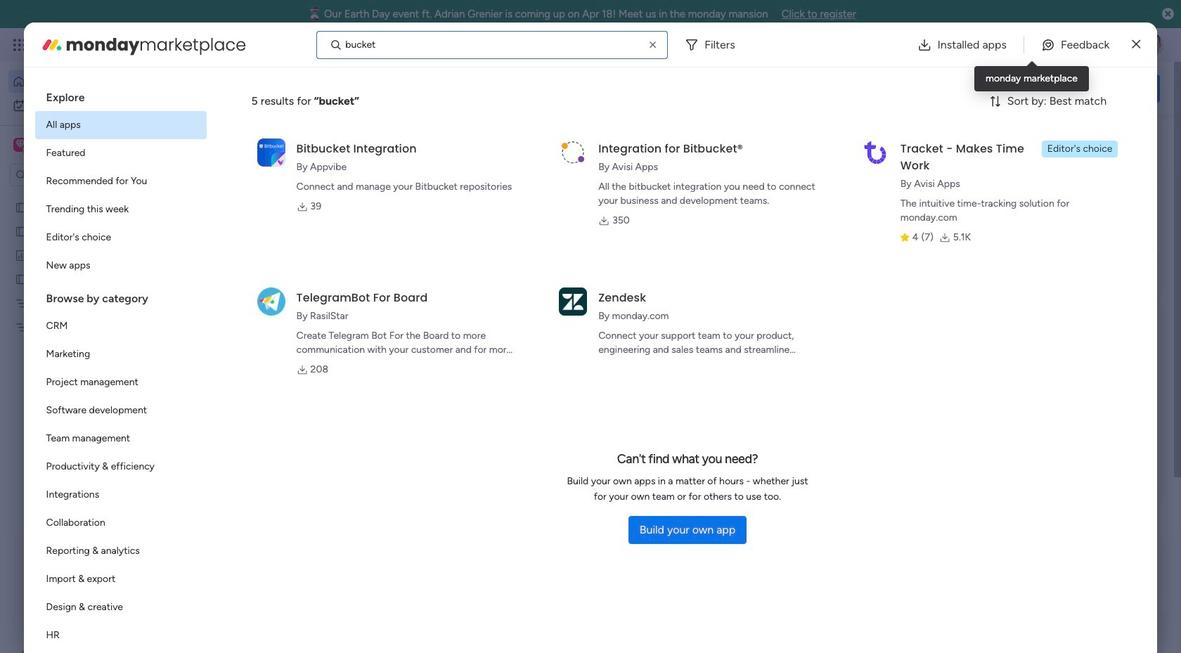 Task type: vqa. For each thing, say whether or not it's contained in the screenshot.
Close Recently visited 'Image'
no



Task type: locate. For each thing, give the bounding box(es) containing it.
2 circle o image from the top
[[971, 232, 980, 242]]

0 vertical spatial public board image
[[15, 224, 28, 238]]

public board image
[[15, 200, 28, 214], [235, 285, 250, 300]]

public board image down public dashboard icon
[[15, 272, 28, 286]]

public board image up the component "icon"
[[235, 285, 250, 300]]

help center element
[[949, 608, 1160, 653]]

circle o image
[[971, 196, 980, 207], [971, 232, 980, 242]]

lottie animation element
[[552, 62, 947, 115], [0, 511, 179, 653]]

component image
[[235, 307, 248, 320]]

1 vertical spatial circle o image
[[971, 232, 980, 242]]

1 horizontal spatial lottie animation element
[[552, 62, 947, 115]]

1 horizontal spatial lottie animation image
[[552, 62, 947, 115]]

2 public board image from the top
[[15, 272, 28, 286]]

1 vertical spatial lottie animation element
[[0, 511, 179, 653]]

monday marketplace image left "search everything" icon
[[1025, 38, 1039, 52]]

app logo image
[[257, 138, 285, 167], [559, 138, 587, 167], [861, 138, 890, 167], [257, 287, 285, 316], [559, 287, 587, 316]]

workspace image
[[16, 137, 25, 153]]

0 vertical spatial lottie animation image
[[552, 62, 947, 115]]

getting started element
[[949, 541, 1160, 597]]

notifications image
[[932, 38, 946, 52]]

v2 user feedback image
[[961, 80, 971, 96]]

monday marketplace image right select product icon
[[41, 33, 63, 56]]

dapulse x slim image
[[1133, 36, 1141, 53], [1139, 130, 1156, 147]]

1 vertical spatial public board image
[[15, 272, 28, 286]]

0 vertical spatial circle o image
[[971, 196, 980, 207]]

0 vertical spatial heading
[[35, 79, 206, 111]]

select product image
[[13, 38, 27, 52]]

2 heading from the top
[[35, 280, 206, 312]]

1 vertical spatial lottie animation image
[[0, 511, 179, 653]]

0 horizontal spatial lottie animation element
[[0, 511, 179, 653]]

heading
[[35, 79, 206, 111], [35, 280, 206, 312]]

public dashboard image
[[15, 248, 28, 262]]

lottie animation image for the left 'lottie animation' element
[[0, 511, 179, 653]]

option
[[8, 70, 171, 93], [8, 94, 171, 117], [35, 111, 206, 139], [35, 139, 206, 167], [35, 167, 206, 196], [0, 194, 179, 197], [35, 196, 206, 224], [35, 224, 206, 252], [35, 252, 206, 280], [35, 312, 206, 340], [35, 340, 206, 369], [35, 369, 206, 397], [35, 397, 206, 425], [35, 425, 206, 453], [35, 453, 206, 481], [35, 481, 206, 509], [35, 509, 206, 537], [35, 537, 206, 565], [35, 565, 206, 594], [35, 594, 206, 622], [35, 622, 206, 650]]

1 horizontal spatial public board image
[[235, 285, 250, 300]]

1 horizontal spatial monday marketplace image
[[1025, 38, 1039, 52]]

0 horizontal spatial lottie animation image
[[0, 511, 179, 653]]

workspace image
[[13, 137, 27, 153]]

0 vertical spatial public board image
[[15, 200, 28, 214]]

monday marketplace image
[[41, 33, 63, 56], [1025, 38, 1039, 52]]

public board image up public dashboard icon
[[15, 200, 28, 214]]

lottie animation image
[[552, 62, 947, 115], [0, 511, 179, 653]]

quick search results list box
[[217, 160, 916, 518]]

public board image
[[15, 224, 28, 238], [15, 272, 28, 286]]

public board image up public dashboard icon
[[15, 224, 28, 238]]

workspace selection element
[[13, 136, 117, 155]]

list box
[[35, 79, 206, 653], [0, 192, 179, 529]]

1 vertical spatial heading
[[35, 280, 206, 312]]



Task type: describe. For each thing, give the bounding box(es) containing it.
2 image
[[973, 29, 986, 45]]

Search in workspace field
[[30, 167, 117, 183]]

1 circle o image from the top
[[971, 196, 980, 207]]

update feed image
[[963, 38, 977, 52]]

search everything image
[[1059, 38, 1073, 52]]

lottie animation image for the topmost 'lottie animation' element
[[552, 62, 947, 115]]

0 horizontal spatial public board image
[[15, 200, 28, 214]]

1 vertical spatial dapulse x slim image
[[1139, 130, 1156, 147]]

help image
[[1090, 38, 1104, 52]]

0 horizontal spatial monday marketplace image
[[41, 33, 63, 56]]

0 vertical spatial dapulse x slim image
[[1133, 36, 1141, 53]]

terry turtle image
[[1142, 34, 1165, 56]]

v2 bolt switch image
[[1071, 81, 1079, 96]]

0 vertical spatial lottie animation element
[[552, 62, 947, 115]]

1 public board image from the top
[[15, 224, 28, 238]]

1 heading from the top
[[35, 79, 206, 111]]

1 vertical spatial public board image
[[235, 285, 250, 300]]

add to favorites image
[[417, 285, 431, 299]]

see plans image
[[233, 37, 246, 53]]



